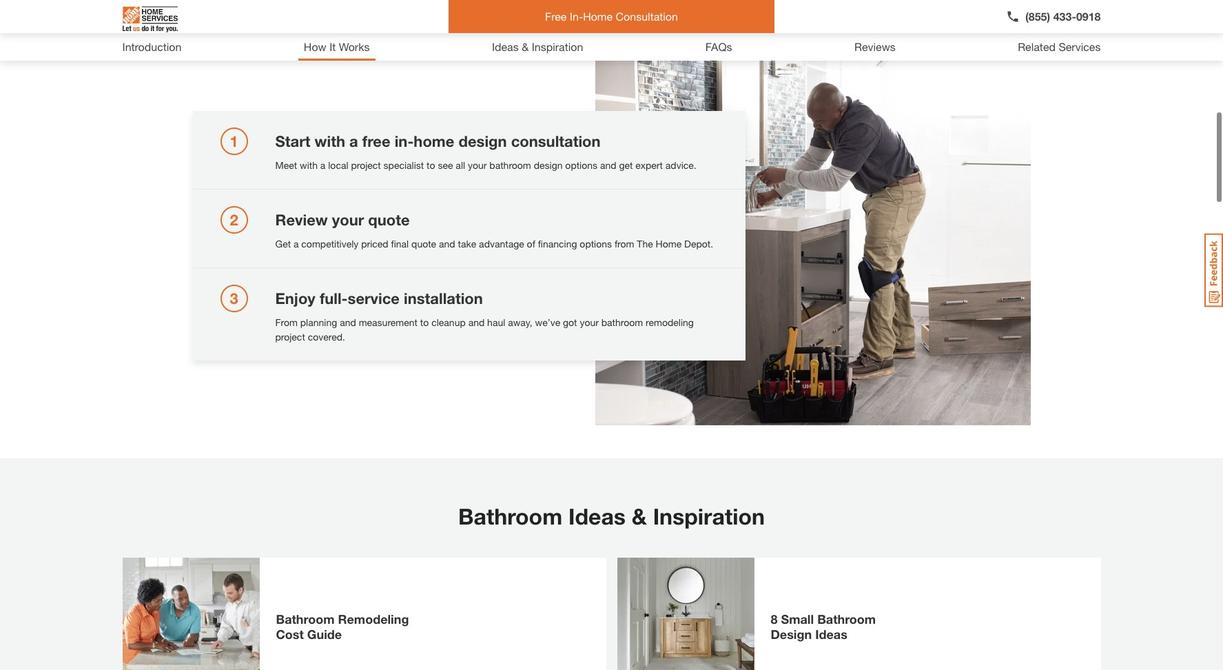 Task type: locate. For each thing, give the bounding box(es) containing it.
free in-home consultation button
[[449, 0, 775, 33]]

0 vertical spatial your
[[468, 159, 487, 171]]

covered.
[[308, 331, 345, 343]]

priced
[[361, 238, 389, 250]]

0 vertical spatial project
[[351, 159, 381, 171]]

2 horizontal spatial a
[[350, 132, 358, 150]]

0 vertical spatial to
[[427, 159, 435, 171]]

bathroom for bathroom remodeling cost guide
[[276, 612, 335, 627]]

0 vertical spatial home
[[583, 10, 613, 23]]

measurement
[[359, 316, 418, 328]]

review
[[275, 211, 328, 229]]

0 horizontal spatial quote
[[368, 211, 410, 229]]

enjoy full-service installation
[[275, 290, 483, 308]]

with for start
[[315, 132, 345, 150]]

0 vertical spatial with
[[315, 132, 345, 150]]

1 vertical spatial bathroom
[[602, 316, 643, 328]]

quote
[[368, 211, 410, 229], [412, 238, 437, 250]]

project
[[351, 159, 381, 171], [275, 331, 305, 343]]

review your quote
[[275, 211, 410, 229]]

project inside from planning and measurement to cleanup and haul away, we've got your bathroom remodeling project covered.
[[275, 331, 305, 343]]

1 horizontal spatial ideas
[[569, 503, 626, 530]]

and up covered.
[[340, 316, 356, 328]]

1 horizontal spatial &
[[632, 503, 647, 530]]

with up local
[[315, 132, 345, 150]]

specialist
[[384, 159, 424, 171]]

bathroom inside the bathroom remodeling cost guide
[[276, 612, 335, 627]]

1 vertical spatial inspiration
[[653, 503, 765, 530]]

1 vertical spatial quote
[[412, 238, 437, 250]]

project down free
[[351, 159, 381, 171]]

1 vertical spatial options
[[580, 238, 612, 250]]

depot.
[[685, 238, 714, 250]]

away,
[[508, 316, 533, 328]]

with right meet
[[300, 159, 318, 171]]

options
[[566, 159, 598, 171], [580, 238, 612, 250]]

(855) 433-0918 link
[[1007, 8, 1101, 25]]

bathroom
[[490, 159, 531, 171], [602, 316, 643, 328]]

a left local
[[320, 159, 326, 171]]

1 horizontal spatial bathroom
[[459, 503, 563, 530]]

we've
[[535, 316, 561, 328]]

full-
[[320, 290, 348, 308]]

a for free
[[350, 132, 358, 150]]

get a competitively priced final quote and take advantage of financing options from the home depot.
[[275, 238, 714, 250]]

0 vertical spatial bathroom
[[490, 159, 531, 171]]

2 horizontal spatial bathroom
[[818, 612, 876, 627]]

how
[[304, 40, 327, 53]]

quote up final
[[368, 211, 410, 229]]

0 vertical spatial ideas
[[492, 40, 519, 53]]

bathroom left 'remodeling' at the right top of page
[[602, 316, 643, 328]]

1
[[230, 132, 238, 150]]

2 vertical spatial ideas
[[816, 627, 848, 642]]

0 horizontal spatial bathroom
[[490, 159, 531, 171]]

quote right final
[[412, 238, 437, 250]]

to left cleanup on the left of page
[[420, 316, 429, 328]]

options left from
[[580, 238, 612, 250]]

installation
[[404, 290, 483, 308]]

1 vertical spatial with
[[300, 159, 318, 171]]

bathroom
[[459, 503, 563, 530], [276, 612, 335, 627], [818, 612, 876, 627]]

to left see
[[427, 159, 435, 171]]

your
[[468, 159, 487, 171], [332, 211, 364, 229], [580, 316, 599, 328]]

a left free
[[350, 132, 358, 150]]

from
[[615, 238, 635, 250]]

bathroom; orange hammer icon image
[[122, 558, 260, 670]]

introduction
[[122, 40, 182, 53]]

1 horizontal spatial bathroom
[[602, 316, 643, 328]]

in-
[[570, 10, 583, 23]]

haul
[[488, 316, 506, 328]]

free
[[545, 10, 567, 23]]

0 horizontal spatial project
[[275, 331, 305, 343]]

your right the got
[[580, 316, 599, 328]]

with
[[315, 132, 345, 150], [300, 159, 318, 171]]

your up competitively
[[332, 211, 364, 229]]

&
[[522, 40, 529, 53], [632, 503, 647, 530]]

and left take at left top
[[439, 238, 456, 250]]

2 horizontal spatial ideas
[[816, 627, 848, 642]]

home
[[583, 10, 613, 23], [656, 238, 682, 250]]

how it works
[[304, 40, 370, 53]]

and left get
[[600, 159, 617, 171]]

design
[[459, 132, 507, 150], [534, 159, 563, 171]]

ideas
[[492, 40, 519, 53], [569, 503, 626, 530], [816, 627, 848, 642]]

see
[[438, 159, 453, 171]]

expert
[[636, 159, 663, 171]]

take
[[458, 238, 477, 250]]

0 vertical spatial &
[[522, 40, 529, 53]]

1 vertical spatial design
[[534, 159, 563, 171]]

shower tub conversion; orange sink icon image
[[617, 558, 755, 670]]

(855)
[[1026, 10, 1051, 23]]

financing
[[538, 238, 577, 250]]

2 horizontal spatial your
[[580, 316, 599, 328]]

1 vertical spatial home
[[656, 238, 682, 250]]

0 horizontal spatial bathroom
[[276, 612, 335, 627]]

1 vertical spatial &
[[632, 503, 647, 530]]

home right free
[[583, 10, 613, 23]]

get
[[619, 159, 633, 171]]

1 vertical spatial project
[[275, 331, 305, 343]]

ideas & inspiration
[[492, 40, 584, 53]]

1 horizontal spatial a
[[320, 159, 326, 171]]

1 vertical spatial a
[[320, 159, 326, 171]]

1 vertical spatial your
[[332, 211, 364, 229]]

(855) 433-0918
[[1026, 10, 1101, 23]]

bathroom remodeling cost guide
[[276, 612, 409, 642]]

enjoy
[[275, 290, 316, 308]]

a right get
[[294, 238, 299, 250]]

0 horizontal spatial a
[[294, 238, 299, 250]]

0 horizontal spatial ideas
[[492, 40, 519, 53]]

design up meet with a local project specialist to see all your  bathroom design options and get expert advice.
[[459, 132, 507, 150]]

design down the consultation
[[534, 159, 563, 171]]

and
[[600, 159, 617, 171], [439, 238, 456, 250], [340, 316, 356, 328], [469, 316, 485, 328]]

0 horizontal spatial inspiration
[[532, 40, 584, 53]]

a
[[350, 132, 358, 150], [320, 159, 326, 171], [294, 238, 299, 250]]

0 horizontal spatial design
[[459, 132, 507, 150]]

to
[[427, 159, 435, 171], [420, 316, 429, 328]]

2 vertical spatial your
[[580, 316, 599, 328]]

competitively
[[302, 238, 359, 250]]

0 horizontal spatial &
[[522, 40, 529, 53]]

related services
[[1018, 40, 1101, 53]]

2 vertical spatial a
[[294, 238, 299, 250]]

bathroom right the all
[[490, 159, 531, 171]]

meet
[[275, 159, 297, 171]]

the
[[637, 238, 653, 250]]

advantage
[[479, 238, 525, 250]]

1 horizontal spatial design
[[534, 159, 563, 171]]

reviews
[[855, 40, 896, 53]]

a for local
[[320, 159, 326, 171]]

your right the all
[[468, 159, 487, 171]]

1 vertical spatial to
[[420, 316, 429, 328]]

inspiration
[[532, 40, 584, 53], [653, 503, 765, 530]]

project down from
[[275, 331, 305, 343]]

0 horizontal spatial home
[[583, 10, 613, 23]]

0 vertical spatial a
[[350, 132, 358, 150]]

options down the consultation
[[566, 159, 598, 171]]

0 vertical spatial quote
[[368, 211, 410, 229]]

home right the
[[656, 238, 682, 250]]



Task type: describe. For each thing, give the bounding box(es) containing it.
in-
[[395, 132, 414, 150]]

free in-home consultation
[[545, 10, 678, 23]]

cleanup
[[432, 316, 466, 328]]

1 horizontal spatial quote
[[412, 238, 437, 250]]

remodeling
[[338, 612, 409, 627]]

bathroom inside from planning and measurement to cleanup and haul away, we've got your bathroom remodeling project covered.
[[602, 316, 643, 328]]

planning
[[300, 316, 337, 328]]

of
[[527, 238, 536, 250]]

0 vertical spatial options
[[566, 159, 598, 171]]

cost
[[276, 627, 304, 642]]

got
[[563, 316, 577, 328]]

home
[[414, 132, 455, 150]]

guide
[[307, 627, 342, 642]]

design
[[771, 627, 812, 642]]

advice.
[[666, 159, 697, 171]]

8
[[771, 612, 778, 627]]

433-
[[1054, 10, 1077, 23]]

consultation
[[616, 10, 678, 23]]

small
[[782, 612, 814, 627]]

0 horizontal spatial your
[[332, 211, 364, 229]]

ideas inside "8 small bathroom design ideas"
[[816, 627, 848, 642]]

meet with a local project specialist to see all your  bathroom design options and get expert advice.
[[275, 159, 697, 171]]

0 vertical spatial inspiration
[[532, 40, 584, 53]]

1 horizontal spatial project
[[351, 159, 381, 171]]

0918
[[1077, 10, 1101, 23]]

from
[[275, 316, 298, 328]]

service
[[348, 290, 400, 308]]

it
[[330, 40, 336, 53]]

1 horizontal spatial your
[[468, 159, 487, 171]]

1 horizontal spatial home
[[656, 238, 682, 250]]

do it for you logo image
[[122, 1, 178, 38]]

1 horizontal spatial inspiration
[[653, 503, 765, 530]]

bathroom ideas & inspiration
[[459, 503, 765, 530]]

and left haul in the left top of the page
[[469, 316, 485, 328]]

works
[[339, 40, 370, 53]]

to inside from planning and measurement to cleanup and haul away, we've got your bathroom remodeling project covered.
[[420, 316, 429, 328]]

start
[[275, 132, 311, 150]]

2
[[230, 211, 238, 229]]

services
[[1059, 40, 1101, 53]]

final
[[391, 238, 409, 250]]

8 small bathroom design ideas
[[771, 612, 876, 642]]

local
[[328, 159, 349, 171]]

free
[[363, 132, 391, 150]]

home inside button
[[583, 10, 613, 23]]

1 vertical spatial ideas
[[569, 503, 626, 530]]

0 vertical spatial design
[[459, 132, 507, 150]]

bathroom inside "8 small bathroom design ideas"
[[818, 612, 876, 627]]

from planning and measurement to cleanup and haul away, we've got your bathroom remodeling project covered.
[[275, 316, 694, 343]]

faqs
[[706, 40, 733, 53]]

consultation
[[511, 132, 601, 150]]

3
[[230, 290, 238, 308]]

start with a free in-home design consultation
[[275, 132, 601, 150]]

your inside from planning and measurement to cleanup and haul away, we've got your bathroom remodeling project covered.
[[580, 316, 599, 328]]

remodeling
[[646, 316, 694, 328]]

get
[[275, 238, 291, 250]]

feedback link image
[[1205, 233, 1224, 308]]

related
[[1018, 40, 1056, 53]]

all
[[456, 159, 465, 171]]

with for meet
[[300, 159, 318, 171]]

bathroom for bathroom ideas & inspiration
[[459, 503, 563, 530]]



Task type: vqa. For each thing, say whether or not it's contained in the screenshot.
Fragrance
no



